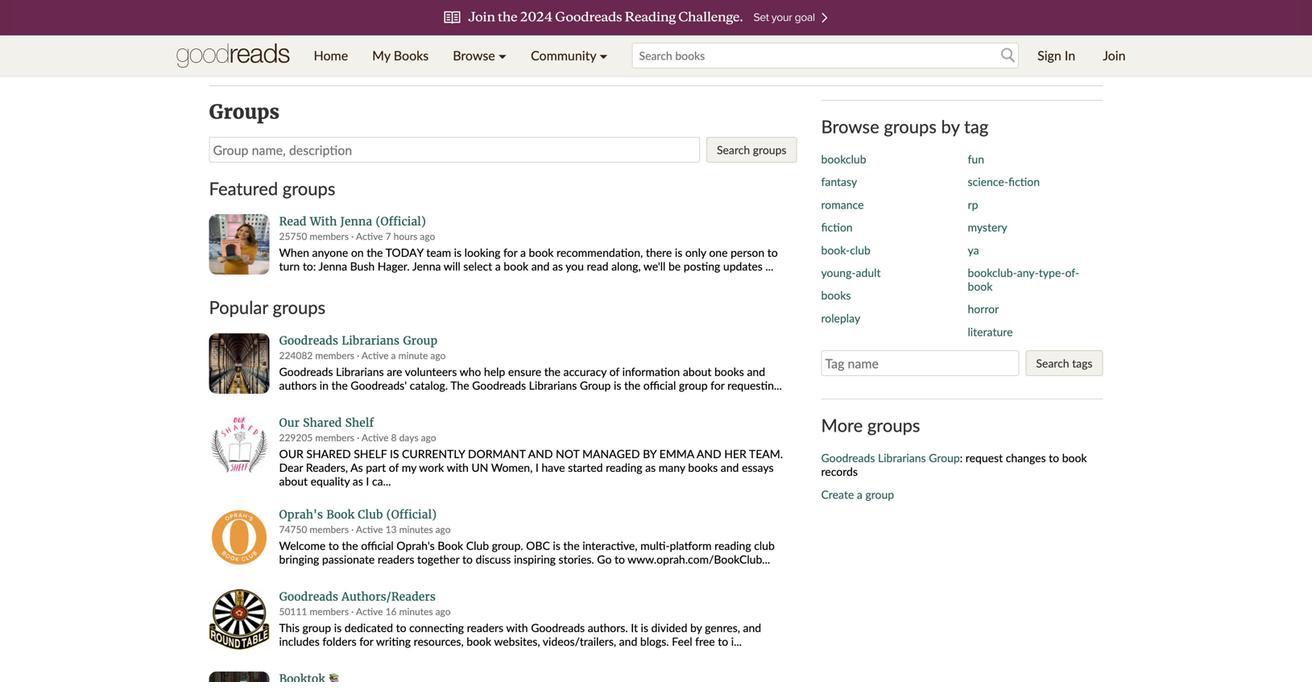 Task type: locate. For each thing, give the bounding box(es) containing it.
groups up with
[[283, 178, 336, 199]]

1 horizontal spatial group
[[679, 379, 708, 392]]

free
[[696, 635, 715, 649]]

0 horizontal spatial club
[[755, 539, 775, 553]]

1 horizontal spatial about
[[683, 365, 712, 379]]

and inside read with jenna (official) 25750 members · active 7 hours ago when anyone on the today team is looking for a book recommendation, there is only one person to turn to: jenna bush hager.  jenna will select a book and as you read along, we'll be posting updates ...
[[532, 260, 550, 273]]

active up are
[[362, 350, 389, 361]]

0 vertical spatial with
[[447, 461, 469, 475]]

book right the looking at the top left of page
[[504, 260, 529, 273]]

shared
[[303, 416, 342, 430]]

the right in
[[332, 379, 348, 392]]

book down the equality
[[327, 508, 355, 522]]

0 horizontal spatial by
[[691, 621, 702, 635]]

1 vertical spatial club
[[466, 539, 489, 553]]

1 vertical spatial books
[[715, 365, 745, 379]]

members inside oprah's book club (official) 74750 members · active 13 minutes ago welcome to the official oprah's book club group. obc is the interactive, multi-platform reading club bringing passionate readers together to discuss inspiring stories.  go to www.oprah.com/bookclub...
[[310, 524, 349, 536]]

browse inside browse ▾ dropdown button
[[453, 48, 495, 63]]

0 horizontal spatial with
[[447, 461, 469, 475]]

oprah's up 74750
[[279, 508, 323, 522]]

there
[[646, 246, 672, 260]]

books right many at right
[[689, 461, 718, 475]]

active left 7
[[356, 231, 383, 242]]

a up are
[[391, 350, 396, 361]]

as left many at right
[[646, 461, 656, 475]]

recommendation,
[[557, 246, 643, 260]]

group right this
[[303, 621, 331, 635]]

0 horizontal spatial book
[[327, 508, 355, 522]]

to
[[768, 246, 778, 260], [1050, 451, 1060, 465], [329, 539, 339, 553], [463, 553, 473, 567], [615, 553, 625, 567], [396, 621, 407, 635], [718, 635, 729, 649]]

oprah's book club (official) image
[[209, 508, 270, 568]]

0 vertical spatial browse
[[453, 48, 495, 63]]

young-adult link
[[822, 266, 881, 280]]

1 horizontal spatial ▾
[[600, 48, 608, 63]]

0 horizontal spatial goodreads librarians group link
[[279, 334, 798, 348]]

about inside our shared shelf 229205 members · active 8 days ago our shared shelf is currently dormant and not managed by emma and her team. dear readers,   as part of my work with un women, i have started reading as many books and essays about equality as i ca...
[[279, 475, 308, 488]]

fiction link
[[822, 221, 853, 234]]

browse up bookclub
[[822, 116, 880, 137]]

menu
[[302, 35, 620, 76]]

active up dedicated on the left bottom of the page
[[356, 606, 383, 618]]

book inside goodreads authors/readers 50111 members · active 16 minutes ago this group is dedicated to connecting readers with goodreads authors. it is divided by genres, and includes folders for writing resources, book websites, videos/trailers, and blogs.  feel free to i...
[[467, 635, 492, 649]]

with left un on the bottom
[[447, 461, 469, 475]]

science-fiction link
[[968, 175, 1041, 189]]

· inside read with jenna (official) 25750 members · active 7 hours ago when anyone on the today team is looking for a book recommendation, there is only one person to turn to: jenna bush hager.  jenna will select a book and as you read along, we'll be posting updates ...
[[351, 231, 354, 242]]

the right on
[[367, 246, 383, 260]]

requestin...
[[728, 379, 782, 392]]

group for goodreads librarians group
[[929, 451, 960, 465]]

(official) inside read with jenna (official) 25750 members · active 7 hours ago when anyone on the today team is looking for a book recommendation, there is only one person to turn to: jenna bush hager.  jenna will select a book and as you read along, we'll be posting updates ...
[[376, 215, 426, 229]]

ago inside read with jenna (official) 25750 members · active 7 hours ago when anyone on the today team is looking for a book recommendation, there is only one person to turn to: jenna bush hager.  jenna will select a book and as you read along, we'll be posting updates ...
[[420, 231, 435, 242]]

for inside goodreads librarians group 224082 members · active a minute ago goodreads librarians are volunteers who help ensure the accuracy of information about books and authors in the goodreads' catalog. the goodreads librarians group is the official group for requestin...
[[711, 379, 725, 392]]

of inside goodreads librarians group 224082 members · active a minute ago goodreads librarians are volunteers who help ensure the accuracy of information about books and authors in the goodreads' catalog. the goodreads librarians group is the official group for requestin...
[[610, 365, 620, 379]]

groups down turn at the left top
[[273, 297, 326, 318]]

0 vertical spatial about
[[683, 365, 712, 379]]

active inside goodreads librarians group 224082 members · active a minute ago goodreads librarians are volunteers who help ensure the accuracy of information about books and authors in the goodreads' catalog. the goodreads librarians group is the official group for requestin...
[[362, 350, 389, 361]]

obc
[[526, 539, 550, 553]]

shelf
[[345, 416, 374, 430]]

goodreads authors/readers 50111 members · active 16 minutes ago this group is dedicated to connecting readers with goodreads authors. it is divided by genres, and includes folders for writing resources, book websites, videos/trailers, and blogs.  feel free to i...
[[279, 590, 762, 649]]

to right person
[[768, 246, 778, 260]]

emma
[[660, 447, 695, 461]]

for right the looking at the top left of page
[[504, 246, 518, 260]]

ago up connecting
[[436, 606, 451, 618]]

0 vertical spatial group
[[679, 379, 708, 392]]

1 and from the left
[[528, 447, 553, 461]]

anyone
[[312, 246, 348, 260]]

groups up goodreads librarians group on the bottom right
[[868, 415, 921, 436]]

be
[[669, 260, 681, 273]]

group down goodreads librarians group on the bottom right
[[866, 488, 895, 502]]

browse ▾ button
[[441, 35, 519, 76]]

active inside our shared shelf 229205 members · active 8 days ago our shared shelf is currently dormant and not managed by emma and her team. dear readers,   as part of my work with un women, i have started reading as many books and essays about equality as i ca...
[[362, 432, 389, 444]]

0 vertical spatial fiction
[[1009, 175, 1041, 189]]

with
[[447, 461, 469, 475], [506, 621, 528, 635]]

with inside goodreads authors/readers 50111 members · active 16 minutes ago this group is dedicated to connecting readers with goodreads authors. it is divided by genres, and includes folders for writing resources, book websites, videos/trailers, and blogs.  feel free to i...
[[506, 621, 528, 635]]

1 vertical spatial goodreads librarians group link
[[822, 451, 960, 465]]

connecting
[[410, 621, 464, 635]]

ago
[[420, 231, 435, 242], [431, 350, 446, 361], [421, 432, 436, 444], [436, 524, 451, 536], [436, 606, 451, 618]]

official down 13
[[361, 539, 394, 553]]

more groups
[[822, 415, 921, 436]]

divided
[[652, 621, 688, 635]]

0 horizontal spatial of
[[389, 461, 399, 475]]

0 horizontal spatial reading
[[606, 461, 643, 475]]

1 vertical spatial club
[[755, 539, 775, 553]]

ago inside goodreads librarians group 224082 members · active a minute ago goodreads librarians are volunteers who help ensure the accuracy of information about books and authors in the goodreads' catalog. the goodreads librarians group is the official group for requestin...
[[431, 350, 446, 361]]

1 horizontal spatial readers
[[467, 621, 504, 635]]

women,
[[491, 461, 533, 475]]

▾ for community ▾
[[600, 48, 608, 63]]

group left 'requestin...'
[[679, 379, 708, 392]]

2 vertical spatial group
[[929, 451, 960, 465]]

for left 'requestin...'
[[711, 379, 725, 392]]

(official) up hours
[[376, 215, 426, 229]]

my
[[402, 461, 417, 475]]

i
[[536, 461, 539, 475], [366, 475, 369, 488]]

is right it on the left of the page
[[641, 621, 649, 635]]

as inside read with jenna (official) 25750 members · active 7 hours ago when anyone on the today team is looking for a book recommendation, there is only one person to turn to: jenna bush hager.  jenna will select a book and as you read along, we'll be posting updates ...
[[553, 260, 563, 273]]

0 vertical spatial readers
[[378, 553, 415, 567]]

1 horizontal spatial group
[[580, 379, 611, 392]]

groups
[[884, 116, 937, 137], [283, 178, 336, 199], [273, 297, 326, 318], [868, 415, 921, 436]]

and left the not
[[528, 447, 553, 461]]

1 vertical spatial official
[[361, 539, 394, 553]]

0 horizontal spatial as
[[353, 475, 363, 488]]

ca...
[[372, 475, 391, 488]]

groups for featured
[[283, 178, 336, 199]]

ya link
[[968, 243, 980, 257]]

group left request
[[929, 451, 960, 465]]

2 vertical spatial for
[[360, 635, 374, 649]]

ago up currently
[[421, 432, 436, 444]]

· up the passionate
[[351, 524, 354, 536]]

groups left tag
[[884, 116, 937, 137]]

0 vertical spatial minutes
[[399, 524, 433, 536]]

active up shelf
[[362, 432, 389, 444]]

0 vertical spatial book
[[327, 508, 355, 522]]

1 horizontal spatial i
[[536, 461, 539, 475]]

hager.
[[378, 260, 410, 273]]

members up welcome
[[310, 524, 349, 536]]

1 horizontal spatial with
[[506, 621, 528, 635]]

official inside oprah's book club (official) 74750 members · active 13 minutes ago welcome to the official oprah's book club group. obc is the interactive, multi-platform reading club bringing passionate readers together to discuss inspiring stories.  go to www.oprah.com/bookclub...
[[361, 539, 394, 553]]

· up dedicated on the left bottom of the page
[[351, 606, 354, 618]]

this
[[279, 621, 300, 635]]

0 vertical spatial of
[[610, 365, 620, 379]]

2 horizontal spatial group
[[929, 451, 960, 465]]

0 vertical spatial for
[[504, 246, 518, 260]]

50111
[[279, 606, 307, 618]]

books down 'young-'
[[822, 289, 851, 302]]

horror
[[968, 302, 1000, 316]]

goodreads'
[[351, 379, 407, 392]]

goodreads authors/readers link
[[279, 590, 798, 604]]

0 vertical spatial oprah's
[[279, 508, 323, 522]]

1 horizontal spatial browse
[[822, 116, 880, 137]]

minutes right 16
[[399, 606, 433, 618]]

▾ for browse ▾
[[499, 48, 507, 63]]

group.
[[492, 539, 524, 553]]

0 vertical spatial official
[[644, 379, 676, 392]]

0 horizontal spatial browse
[[453, 48, 495, 63]]

minutes inside oprah's book club (official) 74750 members · active 13 minutes ago welcome to the official oprah's book club group. obc is the interactive, multi-platform reading club bringing passionate readers together to discuss inspiring stories.  go to www.oprah.com/bookclub...
[[399, 524, 433, 536]]

reading left by
[[606, 461, 643, 475]]

goodreads librarians group link
[[279, 334, 798, 348], [822, 451, 960, 465]]

book inside bookclub-any-type-of- book
[[968, 280, 993, 293]]

1 minutes from the top
[[399, 524, 433, 536]]

2 minutes from the top
[[399, 606, 433, 618]]

go
[[597, 553, 612, 567]]

0 horizontal spatial about
[[279, 475, 308, 488]]

you
[[566, 260, 584, 273]]

(official) up 13 minutes ago element
[[387, 508, 437, 522]]

book-
[[822, 243, 850, 257]]

1 vertical spatial group
[[866, 488, 895, 502]]

the right the accuracy
[[625, 379, 641, 392]]

· up on
[[351, 231, 354, 242]]

our
[[279, 416, 300, 430]]

1 ▾ from the left
[[499, 48, 507, 63]]

0 horizontal spatial readers
[[378, 553, 415, 567]]

menu containing home
[[302, 35, 620, 76]]

bringing
[[279, 553, 319, 567]]

0 vertical spatial by
[[942, 116, 960, 137]]

by left tag
[[942, 116, 960, 137]]

by
[[942, 116, 960, 137], [691, 621, 702, 635]]

members up shared on the left of page
[[315, 432, 355, 444]]

1 horizontal spatial official
[[644, 379, 676, 392]]

(official) for read with jenna (official)
[[376, 215, 426, 229]]

the
[[367, 246, 383, 260], [545, 365, 561, 379], [332, 379, 348, 392], [625, 379, 641, 392], [342, 539, 358, 553], [564, 539, 580, 553]]

essays
[[742, 461, 774, 475]]

ago up team
[[420, 231, 435, 242]]

ago up volunteers
[[431, 350, 446, 361]]

read
[[587, 260, 609, 273]]

1 vertical spatial oprah's
[[397, 539, 435, 553]]

fun
[[968, 152, 985, 166]]

ago inside our shared shelf 229205 members · active 8 days ago our shared shelf is currently dormant and not managed by emma and her team. dear readers,   as part of my work with un women, i have started reading as many books and essays about equality as i ca...
[[421, 432, 436, 444]]

0 horizontal spatial group
[[403, 334, 438, 348]]

group
[[403, 334, 438, 348], [580, 379, 611, 392], [929, 451, 960, 465]]

0 vertical spatial books
[[822, 289, 851, 302]]

13 minutes ago element
[[386, 524, 451, 536]]

shelf
[[354, 447, 387, 461]]

about down our
[[279, 475, 308, 488]]

▾ inside "dropdown button"
[[600, 48, 608, 63]]

passionate
[[322, 553, 375, 567]]

jenna up on
[[341, 215, 372, 229]]

0 vertical spatial reading
[[606, 461, 643, 475]]

to left i...
[[718, 635, 729, 649]]

Search groups search field
[[209, 137, 700, 163]]

is right obc
[[553, 539, 561, 553]]

book up horror link
[[968, 280, 993, 293]]

is right team
[[454, 246, 462, 260]]

our shared shelf image
[[209, 416, 270, 476]]

ago up 'together'
[[436, 524, 451, 536]]

readers right resources,
[[467, 621, 504, 635]]

authors.
[[588, 621, 628, 635]]

a inside goodreads librarians group 224082 members · active a minute ago goodreads librarians are volunteers who help ensure the accuracy of information about books and authors in the goodreads' catalog. the goodreads librarians group is the official group for requestin...
[[391, 350, 396, 361]]

1 horizontal spatial by
[[942, 116, 960, 137]]

0 horizontal spatial i
[[366, 475, 369, 488]]

1 horizontal spatial as
[[553, 260, 563, 273]]

is left only
[[675, 246, 683, 260]]

1 horizontal spatial fiction
[[1009, 175, 1041, 189]]

0 horizontal spatial official
[[361, 539, 394, 553]]

ago inside goodreads authors/readers 50111 members · active 16 minutes ago this group is dedicated to connecting readers with goodreads authors. it is divided by genres, and includes folders for writing resources, book websites, videos/trailers, and blogs.  feel free to i...
[[436, 606, 451, 618]]

ago inside oprah's book club (official) 74750 members · active 13 minutes ago welcome to the official oprah's book club group. obc is the interactive, multi-platform reading club bringing passionate readers together to discuss inspiring stories.  go to www.oprah.com/bookclub...
[[436, 524, 451, 536]]

groups for more
[[868, 415, 921, 436]]

7 hours ago element
[[386, 231, 435, 242]]

2 horizontal spatial for
[[711, 379, 725, 392]]

fiction
[[1009, 175, 1041, 189], [822, 221, 853, 234]]

club right platform on the right
[[755, 539, 775, 553]]

active left 13
[[356, 524, 383, 536]]

1 horizontal spatial reading
[[715, 539, 752, 553]]

· inside goodreads authors/readers 50111 members · active 16 minutes ago this group is dedicated to connecting readers with goodreads authors. it is divided by genres, and includes folders for writing resources, book websites, videos/trailers, and blogs.  feel free to i...
[[351, 606, 354, 618]]

librarians
[[342, 334, 400, 348], [336, 365, 384, 379], [529, 379, 577, 392], [879, 451, 927, 465]]

members inside goodreads authors/readers 50111 members · active 16 minutes ago this group is dedicated to connecting readers with goodreads authors. it is divided by genres, and includes folders for writing resources, book websites, videos/trailers, and blogs.  feel free to i...
[[310, 606, 349, 618]]

1 vertical spatial readers
[[467, 621, 504, 635]]

1 vertical spatial (official)
[[387, 508, 437, 522]]

readers inside goodreads authors/readers 50111 members · active 16 minutes ago this group is dedicated to connecting readers with goodreads authors. it is divided by genres, and includes folders for writing resources, book websites, videos/trailers, and blogs.  feel free to i...
[[467, 621, 504, 635]]

0 vertical spatial (official)
[[376, 215, 426, 229]]

▾ inside dropdown button
[[499, 48, 507, 63]]

0 horizontal spatial ▾
[[499, 48, 507, 63]]

2 vertical spatial group
[[303, 621, 331, 635]]

group inside goodreads authors/readers 50111 members · active 16 minutes ago this group is dedicated to connecting readers with goodreads authors. it is divided by genres, and includes folders for writing resources, book websites, videos/trailers, and blogs.  feel free to i...
[[303, 621, 331, 635]]

· inside oprah's book club (official) 74750 members · active 13 minutes ago welcome to the official oprah's book club group. obc is the interactive, multi-platform reading club bringing passionate readers together to discuss inspiring stories.  go to www.oprah.com/bookclub...
[[351, 524, 354, 536]]

with down goodreads authors/readers link
[[506, 621, 528, 635]]

1 vertical spatial fiction
[[822, 221, 853, 234]]

club down the ca...
[[358, 508, 383, 522]]

resources,
[[414, 635, 464, 649]]

club
[[850, 243, 871, 257], [755, 539, 775, 553]]

i left have
[[536, 461, 539, 475]]

is right the accuracy
[[614, 379, 622, 392]]

· up goodreads'
[[357, 350, 360, 361]]

0 horizontal spatial group
[[303, 621, 331, 635]]

(official) for oprah's book club (official)
[[387, 508, 437, 522]]

1 vertical spatial browse
[[822, 116, 880, 137]]

1 horizontal spatial book
[[438, 539, 464, 553]]

librarians up are
[[342, 334, 400, 348]]

official up by
[[644, 379, 676, 392]]

one
[[710, 246, 728, 260]]

book down 13 minutes ago element
[[438, 539, 464, 553]]

group
[[679, 379, 708, 392], [866, 488, 895, 502], [303, 621, 331, 635]]

goodreads authors/readers image
[[209, 590, 270, 650]]

0 vertical spatial club
[[850, 243, 871, 257]]

1 horizontal spatial for
[[504, 246, 518, 260]]

goodreads librarians group link up ensure
[[279, 334, 798, 348]]

a
[[521, 246, 526, 260], [495, 260, 501, 273], [391, 350, 396, 361], [857, 488, 863, 502]]

by left genres,
[[691, 621, 702, 635]]

1 vertical spatial group
[[580, 379, 611, 392]]

club inside oprah's book club (official) 74750 members · active 13 minutes ago welcome to the official oprah's book club group. obc is the interactive, multi-platform reading club bringing passionate readers together to discuss inspiring stories.  go to www.oprah.com/bookclub...
[[755, 539, 775, 553]]

of
[[610, 365, 620, 379], [389, 461, 399, 475]]

fun link
[[968, 152, 985, 166]]

1 vertical spatial of
[[389, 461, 399, 475]]

in
[[1065, 48, 1076, 63]]

...
[[766, 260, 774, 273]]

1 vertical spatial by
[[691, 621, 702, 635]]

1 vertical spatial about
[[279, 475, 308, 488]]

book right 'changes' on the bottom right of page
[[1063, 451, 1088, 465]]

2 ▾ from the left
[[600, 48, 608, 63]]

members inside goodreads librarians group 224082 members · active a minute ago goodreads librarians are volunteers who help ensure the accuracy of information about books and authors in the goodreads' catalog. the goodreads librarians group is the official group for requestin...
[[315, 350, 355, 361]]

0 horizontal spatial and
[[528, 447, 553, 461]]

groups for browse
[[884, 116, 937, 137]]

goodreads librarians group image
[[209, 334, 270, 394]]

dedicated
[[345, 621, 393, 635]]

literature
[[968, 325, 1014, 339]]

for inside goodreads authors/readers 50111 members · active 16 minutes ago this group is dedicated to connecting readers with goodreads authors. it is divided by genres, and includes folders for writing resources, book websites, videos/trailers, and blogs.  feel free to i...
[[360, 635, 374, 649]]

catalog.
[[410, 379, 448, 392]]

· inside goodreads librarians group 224082 members · active a minute ago goodreads librarians are volunteers who help ensure the accuracy of information about books and authors in the goodreads' catalog. the goodreads librarians group is the official group for requestin...
[[357, 350, 360, 361]]

group up a minute ago "element"
[[403, 334, 438, 348]]

0 vertical spatial goodreads librarians group link
[[279, 334, 798, 348]]

blogs.
[[641, 635, 669, 649]]

reading inside our shared shelf 229205 members · active 8 days ago our shared shelf is currently dormant and not managed by emma and her team. dear readers,   as part of my work with un women, i have started reading as many books and essays about equality as i ca...
[[606, 461, 643, 475]]

book-club link
[[822, 243, 871, 257]]

of right the accuracy
[[610, 365, 620, 379]]

16
[[386, 606, 397, 618]]

0 horizontal spatial oprah's
[[279, 508, 323, 522]]

1 horizontal spatial and
[[697, 447, 722, 461]]

0 horizontal spatial fiction
[[822, 221, 853, 234]]

for inside read with jenna (official) 25750 members · active 7 hours ago when anyone on the today team is looking for a book recommendation, there is only one person to turn to: jenna bush hager.  jenna will select a book and as you read along, we'll be posting updates ...
[[504, 246, 518, 260]]

browse right books
[[453, 48, 495, 63]]

1 horizontal spatial club
[[850, 243, 871, 257]]

(official)
[[376, 215, 426, 229], [387, 508, 437, 522]]

of left my
[[389, 461, 399, 475]]

members up in
[[315, 350, 355, 361]]

minutes inside goodreads authors/readers 50111 members · active 16 minutes ago this group is dedicated to connecting readers with goodreads authors. it is divided by genres, and includes folders for writing resources, book websites, videos/trailers, and blogs.  feel free to i...
[[399, 606, 433, 618]]

2 vertical spatial books
[[689, 461, 718, 475]]

and
[[528, 447, 553, 461], [697, 447, 722, 461]]

a down "read with jenna (official)" link
[[521, 246, 526, 260]]

reading
[[606, 461, 643, 475], [715, 539, 752, 553]]

1 vertical spatial with
[[506, 621, 528, 635]]

None submit
[[707, 137, 798, 163], [1026, 351, 1104, 376], [707, 137, 798, 163], [1026, 351, 1104, 376]]

along,
[[612, 260, 641, 273]]

1 vertical spatial for
[[711, 379, 725, 392]]

reading right platform on the right
[[715, 539, 752, 553]]

· inside our shared shelf 229205 members · active 8 days ago our shared shelf is currently dormant and not managed by emma and her team. dear readers,   as part of my work with un women, i have started reading as many books and essays about equality as i ca...
[[357, 432, 360, 444]]

1 horizontal spatial of
[[610, 365, 620, 379]]

74750
[[279, 524, 307, 536]]

2 horizontal spatial as
[[646, 461, 656, 475]]

join goodreads' 2024 reading challenge image
[[12, 0, 1301, 35]]

0 vertical spatial club
[[358, 508, 383, 522]]

· down shelf
[[357, 432, 360, 444]]

0 horizontal spatial for
[[360, 635, 374, 649]]

(official) inside oprah's book club (official) 74750 members · active 13 minutes ago welcome to the official oprah's book club group. obc is the interactive, multi-platform reading club bringing passionate readers together to discuss inspiring stories.  go to www.oprah.com/bookclub...
[[387, 508, 437, 522]]

0 vertical spatial group
[[403, 334, 438, 348]]

goodreads down more at the bottom of page
[[822, 451, 876, 465]]

members down with
[[310, 231, 349, 242]]

oprah's book club (official) 74750 members · active 13 minutes ago welcome to the official oprah's book club group. obc is the interactive, multi-platform reading club bringing passionate readers together to discuss inspiring stories.  go to www.oprah.com/bookclub...
[[279, 508, 775, 567]]

type-
[[1040, 266, 1066, 280]]

minutes right 13
[[399, 524, 433, 536]]

as left you
[[553, 260, 563, 273]]

adult
[[856, 266, 881, 280]]

for right folders
[[360, 635, 374, 649]]

1 vertical spatial reading
[[715, 539, 752, 553]]

a right create
[[857, 488, 863, 502]]

books right information
[[715, 365, 745, 379]]

about right information
[[683, 365, 712, 379]]

1 horizontal spatial oprah's
[[397, 539, 435, 553]]

book inside the : request changes to book records
[[1063, 451, 1088, 465]]

▾ left community
[[499, 48, 507, 63]]

book left websites,
[[467, 635, 492, 649]]

1 vertical spatial minutes
[[399, 606, 433, 618]]

help
[[484, 365, 506, 379]]

oprah's down 13 minutes ago element
[[397, 539, 435, 553]]

and inside goodreads librarians group 224082 members · active a minute ago goodreads librarians are volunteers who help ensure the accuracy of information about books and authors in the goodreads' catalog. the goodreads librarians group is the official group for requestin...
[[747, 365, 766, 379]]



Task type: vqa. For each thing, say whether or not it's contained in the screenshot.
• on the top of the page
no



Task type: describe. For each thing, give the bounding box(es) containing it.
information
[[623, 365, 680, 379]]

goodreads up 224082
[[279, 334, 338, 348]]

official inside goodreads librarians group 224082 members · active a minute ago goodreads librarians are volunteers who help ensure the accuracy of information about books and authors in the goodreads' catalog. the goodreads librarians group is the official group for requestin...
[[644, 379, 676, 392]]

welcome
[[279, 539, 326, 553]]

join
[[1104, 48, 1126, 63]]

books link
[[822, 289, 851, 302]]

reading inside oprah's book club (official) 74750 members · active 13 minutes ago welcome to the official oprah's book club group. obc is the interactive, multi-platform reading club bringing passionate readers together to discuss inspiring stories.  go to www.oprah.com/bookclub...
[[715, 539, 752, 553]]

the inside read with jenna (official) 25750 members · active 7 hours ago when anyone on the today team is looking for a book recommendation, there is only one person to turn to: jenna bush hager.  jenna will select a book and as you read along, we'll be posting updates ...
[[367, 246, 383, 260]]

science-fiction
[[968, 175, 1041, 189]]

read with jenna (official) image
[[209, 215, 270, 275]]

to down 16
[[396, 621, 407, 635]]

my
[[372, 48, 391, 63]]

have
[[542, 461, 565, 475]]

person
[[731, 246, 765, 260]]

active inside oprah's book club (official) 74750 members · active 13 minutes ago welcome to the official oprah's book club group. obc is the interactive, multi-platform reading club bringing passionate readers together to discuss inspiring stories.  go to www.oprah.com/bookclub...
[[356, 524, 383, 536]]

librarians left are
[[336, 365, 384, 379]]

to:
[[303, 260, 316, 273]]

not
[[556, 447, 580, 461]]

our
[[279, 447, 304, 461]]

the right welcome
[[342, 539, 358, 553]]

the right ensure
[[545, 365, 561, 379]]

create
[[822, 488, 855, 502]]

browse for browse groups by tag
[[822, 116, 880, 137]]

browse for browse ▾
[[453, 48, 495, 63]]

active inside read with jenna (official) 25750 members · active 7 hours ago when anyone on the today team is looking for a book recommendation, there is only one person to turn to: jenna bush hager.  jenna will select a book and as you read along, we'll be posting updates ...
[[356, 231, 383, 242]]

science-
[[968, 175, 1009, 189]]

the right obc
[[564, 539, 580, 553]]

about inside goodreads librarians group 224082 members · active a minute ago goodreads librarians are volunteers who help ensure the accuracy of information about books and authors in the goodreads' catalog. the goodreads librarians group is the official group for requestin...
[[683, 365, 712, 379]]

a right select
[[495, 260, 501, 273]]

ensure
[[508, 365, 542, 379]]

8 days ago element
[[391, 432, 436, 444]]

16 minutes ago element
[[386, 606, 451, 618]]

1 horizontal spatial club
[[466, 539, 489, 553]]

roleplay
[[822, 311, 861, 325]]

readers inside oprah's book club (official) 74750 members · active 13 minutes ago welcome to the official oprah's book club group. obc is the interactive, multi-platform reading club bringing passionate readers together to discuss inspiring stories.  go to www.oprah.com/bookclub...
[[378, 553, 415, 567]]

1 vertical spatial book
[[438, 539, 464, 553]]

mystery link
[[968, 221, 1008, 234]]

on
[[351, 246, 364, 260]]

days
[[399, 432, 419, 444]]

volunteers
[[405, 365, 457, 379]]

records
[[822, 465, 858, 479]]

and inside our shared shelf 229205 members · active 8 days ago our shared shelf is currently dormant and not managed by emma and her team. dear readers,   as part of my work with un women, i have started reading as many books and essays about equality as i ca...
[[721, 461, 739, 475]]

groups for popular
[[273, 297, 326, 318]]

home link
[[302, 35, 360, 76]]

the
[[451, 379, 470, 392]]

popular groups
[[209, 297, 326, 318]]

interactive,
[[583, 539, 638, 553]]

librarians up our shared shelf link
[[529, 379, 577, 392]]

our shared shelf 229205 members · active 8 days ago our shared shelf is currently dormant and not managed by emma and her team. dear readers,   as part of my work with un women, i have started reading as many books and essays about equality as i ca...
[[279, 416, 783, 488]]

browse groups by tag
[[822, 116, 989, 137]]

by
[[643, 447, 657, 461]]

to inside the : request changes to book records
[[1050, 451, 1060, 465]]

is inside goodreads librarians group 224082 members · active a minute ago goodreads librarians are volunteers who help ensure the accuracy of information about books and authors in the goodreads' catalog. the goodreads librarians group is the official group for requestin...
[[614, 379, 622, 392]]

bookclub-
[[968, 266, 1018, 280]]

to inside read with jenna (official) 25750 members · active 7 hours ago when anyone on the today team is looking for a book recommendation, there is only one person to turn to: jenna bush hager.  jenna will select a book and as you read along, we'll be posting updates ...
[[768, 246, 778, 260]]

join link
[[1091, 35, 1138, 76]]

authors
[[279, 379, 317, 392]]

jenna right to: at the left top
[[319, 260, 347, 273]]

with inside our shared shelf 229205 members · active 8 days ago our shared shelf is currently dormant and not managed by emma and her team. dear readers,   as part of my work with un women, i have started reading as many books and essays about equality as i ca...
[[447, 461, 469, 475]]

book-club
[[822, 243, 871, 257]]

young-
[[822, 266, 856, 280]]

2 and from the left
[[697, 447, 722, 461]]

videos/trailers,
[[543, 635, 617, 649]]

managed
[[583, 447, 640, 461]]

is inside oprah's book club (official) 74750 members · active 13 minutes ago welcome to the official oprah's book club group. obc is the interactive, multi-platform reading club bringing passionate readers together to discuss inspiring stories.  go to www.oprah.com/bookclub...
[[553, 539, 561, 553]]

0 horizontal spatial club
[[358, 508, 383, 522]]

currently
[[402, 447, 465, 461]]

librarians down more groups
[[879, 451, 927, 465]]

featured
[[209, 178, 278, 199]]

to right "go"
[[615, 553, 625, 567]]

un
[[472, 461, 489, 475]]

mystery
[[968, 221, 1008, 234]]

featured groups
[[209, 178, 336, 199]]

members inside read with jenna (official) 25750 members · active 7 hours ago when anyone on the today team is looking for a book recommendation, there is only one person to turn to: jenna bush hager.  jenna will select a book and as you read along, we'll be posting updates ...
[[310, 231, 349, 242]]

equality
[[311, 475, 350, 488]]

today
[[386, 246, 424, 260]]

Search for books to add to your shelves search field
[[632, 43, 1020, 69]]

hours
[[394, 231, 418, 242]]

read with jenna (official) 25750 members · active 7 hours ago when anyone on the today team is looking for a book recommendation, there is only one person to turn to: jenna bush hager.  jenna will select a book and as you read along, we'll be posting updates ...
[[279, 215, 778, 273]]

multi-
[[641, 539, 670, 553]]

is left dedicated on the left bottom of the page
[[334, 621, 342, 635]]

only
[[686, 246, 707, 260]]

dear
[[279, 461, 303, 475]]

many
[[659, 461, 686, 475]]

books inside goodreads librarians group 224082 members · active a minute ago goodreads librarians are volunteers who help ensure the accuracy of information about books and authors in the goodreads' catalog. the goodreads librarians group is the official group for requestin...
[[715, 365, 745, 379]]

rp link
[[968, 198, 979, 211]]

bush
[[350, 260, 375, 273]]

community ▾ button
[[519, 35, 620, 76]]

goodreads down 224082
[[279, 365, 333, 379]]

active inside goodreads authors/readers 50111 members · active 16 minutes ago this group is dedicated to connecting readers with goodreads authors. it is divided by genres, and includes folders for writing resources, book websites, videos/trailers, and blogs.  feel free to i...
[[356, 606, 383, 618]]

discuss
[[476, 553, 511, 567]]

home
[[314, 48, 348, 63]]

goodreads down goodreads authors/readers link
[[531, 621, 585, 635]]

group inside goodreads librarians group 224082 members · active a minute ago goodreads librarians are volunteers who help ensure the accuracy of information about books and authors in the goodreads' catalog. the goodreads librarians group is the official group for requestin...
[[679, 379, 708, 392]]

group for goodreads librarians group 224082 members · active a minute ago goodreads librarians are volunteers who help ensure the accuracy of information about books and authors in the goodreads' catalog. the goodreads librarians group is the official group for requestin...
[[403, 334, 438, 348]]

romance
[[822, 198, 864, 211]]

browse ▾
[[453, 48, 507, 63]]

create a group link
[[822, 488, 895, 502]]

to right welcome
[[329, 539, 339, 553]]

bookclub link
[[822, 152, 867, 166]]

ya
[[968, 243, 980, 257]]

will
[[444, 260, 461, 273]]

8
[[391, 432, 397, 444]]

of inside our shared shelf 229205 members · active 8 days ago our shared shelf is currently dormant and not managed by emma and her team. dear readers,   as part of my work with un women, i have started reading as many books and essays about equality as i ca...
[[389, 461, 399, 475]]

create a group
[[822, 488, 895, 502]]

a minute ago element
[[391, 350, 446, 361]]

2 horizontal spatial group
[[866, 488, 895, 502]]

inspiring
[[514, 553, 556, 567]]

by inside goodreads authors/readers 50111 members · active 16 minutes ago this group is dedicated to connecting readers with goodreads authors. it is divided by genres, and includes folders for writing resources, book websites, videos/trailers, and blogs.  feel free to i...
[[691, 621, 702, 635]]

book down "read with jenna (official)" link
[[529, 246, 554, 260]]

1 horizontal spatial goodreads librarians group link
[[822, 451, 960, 465]]

fantasy link
[[822, 175, 858, 189]]

goodreads up the 50111
[[279, 590, 338, 604]]

with
[[310, 215, 337, 229]]

accuracy
[[564, 365, 607, 379]]

goodreads right the
[[472, 379, 526, 392]]

started
[[568, 461, 603, 475]]

my books link
[[360, 35, 441, 76]]

to left discuss
[[463, 553, 473, 567]]

bookclub-any-type-of- book link
[[968, 266, 1080, 293]]

www.oprah.com/bookclub...
[[628, 553, 771, 567]]

7
[[386, 231, 391, 242]]

Search books text field
[[632, 43, 1020, 69]]

readers,
[[306, 461, 348, 475]]

fantasy
[[822, 175, 858, 189]]

Tag name search field
[[822, 351, 1020, 376]]

sign in link
[[1026, 35, 1088, 76]]

jenna left will
[[413, 260, 441, 273]]

literature link
[[968, 325, 1014, 339]]

are
[[387, 365, 402, 379]]

books inside our shared shelf 229205 members · active 8 days ago our shared shelf is currently dormant and not managed by emma and her team. dear readers,   as part of my work with un women, i have started reading as many books and essays about equality as i ca...
[[689, 461, 718, 475]]

members inside our shared shelf 229205 members · active 8 days ago our shared shelf is currently dormant and not managed by emma and her team. dear readers,   as part of my work with un women, i have started reading as many books and essays about equality as i ca...
[[315, 432, 355, 444]]

oprah's book club (official) link
[[279, 508, 798, 522]]

team
[[427, 246, 451, 260]]

select
[[464, 260, 493, 273]]

stories.
[[559, 553, 595, 567]]

who
[[460, 365, 481, 379]]



